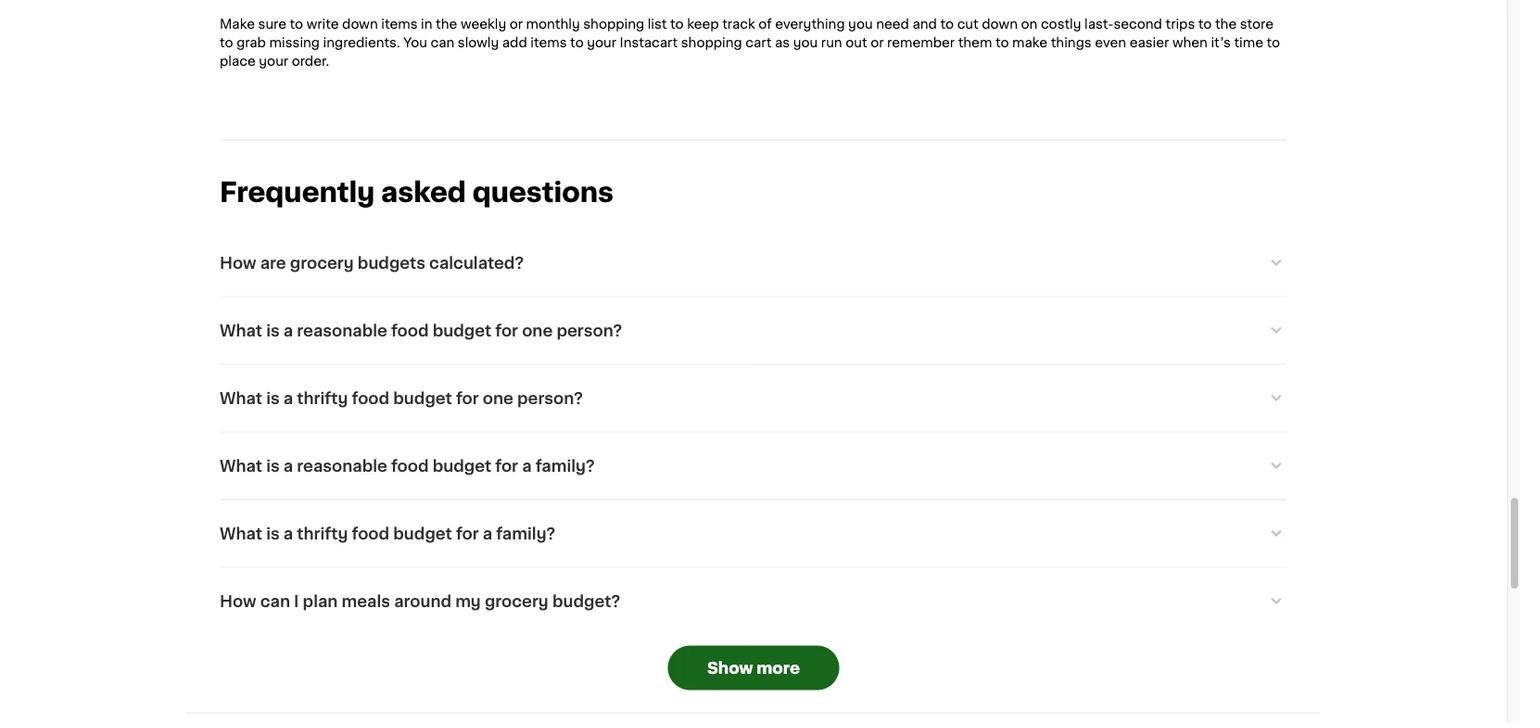 Task type: describe. For each thing, give the bounding box(es) containing it.
run
[[822, 36, 843, 49]]

thrifty for what is a thrifty food budget for one person?
[[297, 390, 348, 406]]

make sure to write down items in the weekly or monthly shopping list to keep track of everything you need and to cut down on costly last-second trips to the store to grab missing ingredients. you can slowly add items to your instacart shopping cart as you run out or remember them to make things even easier when it's time to place your order.
[[220, 17, 1281, 67]]

1 vertical spatial shopping
[[681, 36, 743, 49]]

calculated?
[[429, 255, 524, 271]]

costly
[[1041, 17, 1082, 30]]

budget for what is a thrifty food budget for a family?
[[394, 526, 452, 542]]

frequently
[[220, 179, 375, 205]]

meals
[[342, 594, 390, 609]]

food for what is a reasonable food budget for a family?
[[391, 458, 429, 474]]

weekly
[[461, 17, 507, 30]]

to down monthly
[[570, 36, 584, 49]]

what is a thrifty food budget for a family? button
[[220, 500, 1288, 567]]

what is a thrifty food budget for one person? button
[[220, 365, 1288, 432]]

frequently asked questions
[[220, 179, 614, 205]]

budget for what is a thrifty food budget for one person?
[[394, 390, 452, 406]]

how are grocery budgets calculated?
[[220, 255, 524, 271]]

what for what is a thrifty food budget for a family?
[[220, 526, 262, 542]]

make
[[220, 17, 255, 30]]

to right time
[[1267, 36, 1281, 49]]

1 horizontal spatial your
[[587, 36, 617, 49]]

easier
[[1130, 36, 1170, 49]]

on
[[1022, 17, 1038, 30]]

0 vertical spatial you
[[849, 17, 873, 30]]

can inside dropdown button
[[260, 594, 290, 609]]

a for what is a thrifty food budget for a family?
[[284, 526, 293, 542]]

list
[[648, 17, 667, 30]]

budget for what is a reasonable food budget for one person?
[[433, 323, 492, 339]]

store
[[1241, 17, 1274, 30]]

2 down from the left
[[982, 17, 1018, 30]]

i
[[294, 594, 299, 609]]

to down make
[[220, 36, 233, 49]]

2 the from the left
[[1216, 17, 1237, 30]]

plan
[[303, 594, 338, 609]]

person? for what is a reasonable food budget for one person?
[[557, 323, 623, 339]]

trips
[[1166, 17, 1196, 30]]

is for what is a reasonable food budget for one person?
[[266, 323, 280, 339]]

food for what is a reasonable food budget for one person?
[[391, 323, 429, 339]]

one for what is a reasonable food budget for one person?
[[522, 323, 553, 339]]

person? for what is a thrifty food budget for one person?
[[517, 390, 583, 406]]

order.
[[292, 54, 329, 67]]

missing
[[269, 36, 320, 49]]

sure
[[258, 17, 287, 30]]

is for what is a reasonable food budget for a family?
[[266, 458, 280, 474]]

0 horizontal spatial shopping
[[584, 17, 645, 30]]

reasonable for what is a reasonable food budget for one person?
[[297, 323, 388, 339]]

what is a reasonable food budget for one person? button
[[220, 297, 1288, 364]]

a for what is a reasonable food budget for one person?
[[284, 323, 293, 339]]

thrifty for what is a thrifty food budget for a family?
[[297, 526, 348, 542]]

monthly
[[526, 17, 580, 30]]

1 vertical spatial you
[[794, 36, 818, 49]]

when
[[1173, 36, 1208, 49]]

one for what is a thrifty food budget for one person?
[[483, 390, 514, 406]]

what is a reasonable food budget for a family? button
[[220, 433, 1288, 499]]

for for what is a thrifty food budget for a family?
[[456, 526, 479, 542]]

how can i plan meals around my grocery budget? button
[[220, 568, 1288, 635]]

budget?
[[553, 594, 621, 609]]

write
[[307, 17, 339, 30]]

for for what is a reasonable food budget for one person?
[[496, 323, 518, 339]]

0 vertical spatial items
[[381, 17, 418, 30]]

questions
[[473, 179, 614, 205]]

1 the from the left
[[436, 17, 458, 30]]

in
[[421, 17, 433, 30]]

family? for what is a reasonable food budget for a family?
[[536, 458, 595, 474]]

for for what is a thrifty food budget for one person?
[[456, 390, 479, 406]]

how for how can i plan meals around my grocery budget?
[[220, 594, 257, 609]]

how are grocery budgets calculated? button
[[220, 230, 1288, 296]]

show more button
[[668, 646, 840, 690]]

0 horizontal spatial or
[[510, 17, 523, 30]]

are
[[260, 255, 286, 271]]



Task type: vqa. For each thing, say whether or not it's contained in the screenshot.
'place'
yes



Task type: locate. For each thing, give the bounding box(es) containing it.
food inside what is a reasonable food budget for one person? dropdown button
[[391, 323, 429, 339]]

remember
[[888, 36, 955, 49]]

reasonable down how are grocery budgets calculated?
[[297, 323, 388, 339]]

down
[[342, 17, 378, 30], [982, 17, 1018, 30]]

grab
[[237, 36, 266, 49]]

or right out
[[871, 36, 884, 49]]

family? for what is a thrifty food budget for a family?
[[496, 526, 556, 542]]

1 vertical spatial person?
[[517, 390, 583, 406]]

2 reasonable from the top
[[297, 458, 388, 474]]

1 reasonable from the top
[[297, 323, 388, 339]]

what for what is a reasonable food budget for one person?
[[220, 323, 262, 339]]

budget inside "dropdown button"
[[394, 390, 452, 406]]

2 what from the top
[[220, 390, 262, 406]]

thrifty inside "dropdown button"
[[297, 390, 348, 406]]

my
[[455, 594, 481, 609]]

1 vertical spatial items
[[531, 36, 567, 49]]

food for what is a thrifty food budget for a family?
[[352, 526, 390, 542]]

a
[[284, 323, 293, 339], [284, 390, 293, 406], [284, 458, 293, 474], [522, 458, 532, 474], [284, 526, 293, 542], [483, 526, 493, 542]]

what is a reasonable food budget for one person?
[[220, 323, 623, 339]]

add
[[502, 36, 527, 49]]

1 what from the top
[[220, 323, 262, 339]]

can
[[431, 36, 455, 49], [260, 594, 290, 609]]

down left on
[[982, 17, 1018, 30]]

for
[[496, 323, 518, 339], [456, 390, 479, 406], [496, 458, 518, 474], [456, 526, 479, 542]]

0 horizontal spatial can
[[260, 594, 290, 609]]

family?
[[536, 458, 595, 474], [496, 526, 556, 542]]

one
[[522, 323, 553, 339], [483, 390, 514, 406]]

the
[[436, 17, 458, 30], [1216, 17, 1237, 30]]

keep
[[687, 17, 719, 30]]

1 vertical spatial thrifty
[[297, 526, 348, 542]]

1 horizontal spatial can
[[431, 36, 455, 49]]

thrifty
[[297, 390, 348, 406], [297, 526, 348, 542]]

2 how from the top
[[220, 594, 257, 609]]

show more
[[708, 660, 800, 676]]

1 thrifty from the top
[[297, 390, 348, 406]]

your down missing
[[259, 54, 289, 67]]

3 is from the top
[[266, 458, 280, 474]]

of
[[759, 17, 772, 30]]

shopping up the instacart
[[584, 17, 645, 30]]

food up what is a thrifty food budget for one person?
[[391, 323, 429, 339]]

0 vertical spatial thrifty
[[297, 390, 348, 406]]

0 vertical spatial reasonable
[[297, 323, 388, 339]]

1 horizontal spatial shopping
[[681, 36, 743, 49]]

it's
[[1212, 36, 1232, 49]]

your left the instacart
[[587, 36, 617, 49]]

what for what is a reasonable food budget for a family?
[[220, 458, 262, 474]]

1 vertical spatial grocery
[[485, 594, 549, 609]]

what inside "dropdown button"
[[220, 390, 262, 406]]

1 horizontal spatial down
[[982, 17, 1018, 30]]

can inside make sure to write down items in the weekly or monthly shopping list to keep track of everything you need and to cut down on costly last-second trips to the store to grab missing ingredients. you can slowly add items to your instacart shopping cart as you run out or remember them to make things even easier when it's time to place your order.
[[431, 36, 455, 49]]

food up meals
[[352, 526, 390, 542]]

shopping down keep on the top of page
[[681, 36, 743, 49]]

0 vertical spatial shopping
[[584, 17, 645, 30]]

food inside what is a thrifty food budget for a family? dropdown button
[[352, 526, 390, 542]]

is for what is a thrifty food budget for one person?
[[266, 390, 280, 406]]

grocery right my
[[485, 594, 549, 609]]

a for what is a thrifty food budget for one person?
[[284, 390, 293, 406]]

0 vertical spatial grocery
[[290, 255, 354, 271]]

everything
[[776, 17, 845, 30]]

0 vertical spatial how
[[220, 255, 257, 271]]

1 vertical spatial family?
[[496, 526, 556, 542]]

how left are
[[220, 255, 257, 271]]

as
[[775, 36, 790, 49]]

what is a reasonable food budget for a family?
[[220, 458, 595, 474]]

4 is from the top
[[266, 526, 280, 542]]

0 horizontal spatial items
[[381, 17, 418, 30]]

2 thrifty from the top
[[297, 526, 348, 542]]

what
[[220, 323, 262, 339], [220, 390, 262, 406], [220, 458, 262, 474], [220, 526, 262, 542]]

to right list
[[671, 17, 684, 30]]

grocery
[[290, 255, 354, 271], [485, 594, 549, 609]]

1 vertical spatial reasonable
[[297, 458, 388, 474]]

1 vertical spatial can
[[260, 594, 290, 609]]

food down what is a thrifty food budget for one person?
[[391, 458, 429, 474]]

budget down what is a reasonable food budget for one person?
[[394, 390, 452, 406]]

your
[[587, 36, 617, 49], [259, 54, 289, 67]]

down up ingredients.
[[342, 17, 378, 30]]

what is a thrifty food budget for a family?
[[220, 526, 556, 542]]

is
[[266, 323, 280, 339], [266, 390, 280, 406], [266, 458, 280, 474], [266, 526, 280, 542]]

1 vertical spatial how
[[220, 594, 257, 609]]

how can i plan meals around my grocery budget?
[[220, 594, 621, 609]]

thrifty inside dropdown button
[[297, 526, 348, 542]]

budget down calculated?
[[433, 323, 492, 339]]

is inside "dropdown button"
[[266, 390, 280, 406]]

time
[[1235, 36, 1264, 49]]

0 horizontal spatial your
[[259, 54, 289, 67]]

and
[[913, 17, 938, 30]]

1 horizontal spatial items
[[531, 36, 567, 49]]

is for what is a thrifty food budget for a family?
[[266, 526, 280, 542]]

what is a thrifty food budget for one person?
[[220, 390, 583, 406]]

1 horizontal spatial you
[[849, 17, 873, 30]]

last-
[[1085, 17, 1114, 30]]

or up add
[[510, 17, 523, 30]]

you up out
[[849, 17, 873, 30]]

cut
[[958, 17, 979, 30]]

how left i
[[220, 594, 257, 609]]

the up it's
[[1216, 17, 1237, 30]]

make
[[1013, 36, 1048, 49]]

one inside "dropdown button"
[[483, 390, 514, 406]]

more
[[757, 660, 800, 676]]

person? inside dropdown button
[[557, 323, 623, 339]]

1 down from the left
[[342, 17, 378, 30]]

items down monthly
[[531, 36, 567, 49]]

for inside "dropdown button"
[[456, 390, 479, 406]]

a for what is a reasonable food budget for a family?
[[284, 458, 293, 474]]

1 horizontal spatial or
[[871, 36, 884, 49]]

reasonable up what is a thrifty food budget for a family?
[[297, 458, 388, 474]]

reasonable for what is a reasonable food budget for a family?
[[297, 458, 388, 474]]

0 horizontal spatial grocery
[[290, 255, 354, 271]]

1 horizontal spatial one
[[522, 323, 553, 339]]

how for how are grocery budgets calculated?
[[220, 255, 257, 271]]

items
[[381, 17, 418, 30], [531, 36, 567, 49]]

1 vertical spatial one
[[483, 390, 514, 406]]

0 vertical spatial one
[[522, 323, 553, 339]]

grocery right are
[[290, 255, 354, 271]]

0 vertical spatial your
[[587, 36, 617, 49]]

4 what from the top
[[220, 526, 262, 542]]

budgets
[[358, 255, 426, 271]]

place
[[220, 54, 256, 67]]

you
[[849, 17, 873, 30], [794, 36, 818, 49]]

0 vertical spatial can
[[431, 36, 455, 49]]

0 horizontal spatial down
[[342, 17, 378, 30]]

instacart
[[620, 36, 678, 49]]

to
[[290, 17, 303, 30], [671, 17, 684, 30], [941, 17, 954, 30], [1199, 17, 1213, 30], [220, 36, 233, 49], [570, 36, 584, 49], [996, 36, 1009, 49], [1267, 36, 1281, 49]]

1 vertical spatial your
[[259, 54, 289, 67]]

to up missing
[[290, 17, 303, 30]]

0 horizontal spatial the
[[436, 17, 458, 30]]

track
[[723, 17, 756, 30]]

person? inside "dropdown button"
[[517, 390, 583, 406]]

need
[[877, 17, 910, 30]]

food for what is a thrifty food budget for one person?
[[352, 390, 390, 406]]

0 vertical spatial or
[[510, 17, 523, 30]]

what for what is a thrifty food budget for one person?
[[220, 390, 262, 406]]

a inside "dropdown button"
[[284, 390, 293, 406]]

you
[[404, 36, 427, 49]]

reasonable
[[297, 323, 388, 339], [297, 458, 388, 474]]

budget
[[433, 323, 492, 339], [394, 390, 452, 406], [433, 458, 492, 474], [394, 526, 452, 542]]

budget for what is a reasonable food budget for a family?
[[433, 458, 492, 474]]

0 vertical spatial person?
[[557, 323, 623, 339]]

them
[[959, 36, 993, 49]]

food
[[391, 323, 429, 339], [352, 390, 390, 406], [391, 458, 429, 474], [352, 526, 390, 542]]

ingredients.
[[323, 36, 400, 49]]

can left i
[[260, 594, 290, 609]]

even
[[1096, 36, 1127, 49]]

how
[[220, 255, 257, 271], [220, 594, 257, 609]]

can down in
[[431, 36, 455, 49]]

you down the everything
[[794, 36, 818, 49]]

3 what from the top
[[220, 458, 262, 474]]

slowly
[[458, 36, 499, 49]]

budget up "around"
[[394, 526, 452, 542]]

person?
[[557, 323, 623, 339], [517, 390, 583, 406]]

one inside dropdown button
[[522, 323, 553, 339]]

food inside what is a thrifty food budget for one person? "dropdown button"
[[352, 390, 390, 406]]

budget down what is a thrifty food budget for one person?
[[433, 458, 492, 474]]

out
[[846, 36, 868, 49]]

cart
[[746, 36, 772, 49]]

asked
[[381, 179, 466, 205]]

to right them
[[996, 36, 1009, 49]]

second
[[1114, 17, 1163, 30]]

1 horizontal spatial grocery
[[485, 594, 549, 609]]

things
[[1051, 36, 1092, 49]]

shopping
[[584, 17, 645, 30], [681, 36, 743, 49]]

1 is from the top
[[266, 323, 280, 339]]

0 vertical spatial family?
[[536, 458, 595, 474]]

1 vertical spatial or
[[871, 36, 884, 49]]

items up you
[[381, 17, 418, 30]]

around
[[394, 594, 452, 609]]

2 is from the top
[[266, 390, 280, 406]]

1 horizontal spatial the
[[1216, 17, 1237, 30]]

to left the cut
[[941, 17, 954, 30]]

0 horizontal spatial one
[[483, 390, 514, 406]]

to up the when
[[1199, 17, 1213, 30]]

food up 'what is a reasonable food budget for a family?'
[[352, 390, 390, 406]]

food inside what is a reasonable food budget for a family? dropdown button
[[391, 458, 429, 474]]

or
[[510, 17, 523, 30], [871, 36, 884, 49]]

1 how from the top
[[220, 255, 257, 271]]

for for what is a reasonable food budget for a family?
[[496, 458, 518, 474]]

show
[[708, 660, 753, 676]]

the right in
[[436, 17, 458, 30]]

0 horizontal spatial you
[[794, 36, 818, 49]]



